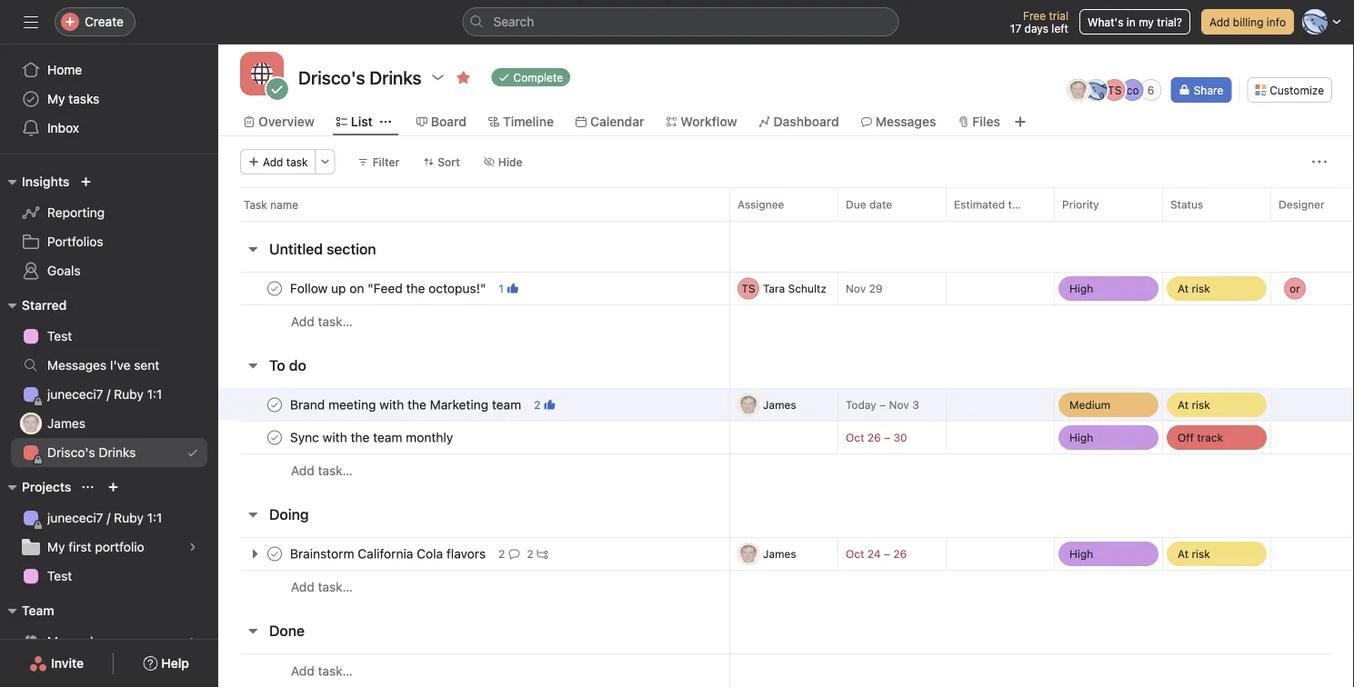 Task type: vqa. For each thing, say whether or not it's contained in the screenshot.
My first portfolio link
yes



Task type: describe. For each thing, give the bounding box(es) containing it.
collapse task list for this section image
[[246, 507, 260, 522]]

messages i've sent
[[47, 358, 159, 373]]

my first portfolio link
[[11, 533, 207, 562]]

see details, my first portfolio image
[[187, 542, 198, 553]]

free trial 17 days left
[[1010, 9, 1068, 35]]

1 test link from the top
[[11, 322, 207, 351]]

assignee
[[738, 198, 784, 211]]

header untitled section tree grid
[[218, 272, 1354, 338]]

1 high button from the top
[[1055, 273, 1162, 305]]

oct 26 – 30
[[846, 432, 907, 444]]

sync with the team monthly cell
[[218, 421, 730, 455]]

untitled
[[269, 241, 323, 258]]

my for my tasks
[[47, 91, 65, 106]]

at risk for medium
[[1178, 399, 1210, 412]]

my for my first portfolio
[[47, 540, 65, 555]]

add inside "button"
[[1209, 15, 1230, 28]]

30
[[893, 432, 907, 444]]

board link
[[416, 112, 467, 132]]

high button inside header doing tree grid
[[1055, 538, 1162, 570]]

17
[[1010, 22, 1021, 35]]

follow up on "feed the octopus!" cell
[[218, 272, 730, 306]]

oct 24 – 26
[[846, 548, 907, 561]]

team
[[22, 603, 54, 618]]

add task… for add task… 'button' in header untitled section "tree grid"
[[291, 314, 353, 329]]

james inside starred element
[[47, 416, 85, 431]]

done
[[269, 622, 305, 640]]

insights element
[[0, 166, 218, 289]]

junececi7 inside projects element
[[47, 511, 103, 526]]

complete
[[513, 71, 563, 84]]

sort
[[438, 156, 460, 168]]

messages i've sent link
[[11, 351, 207, 380]]

hide sidebar image
[[24, 15, 38, 29]]

reporting link
[[11, 198, 207, 227]]

workflow link
[[666, 112, 737, 132]]

collapse task list for this section image for to
[[246, 358, 260, 373]]

inbox link
[[11, 114, 207, 143]]

2 button
[[530, 396, 559, 414]]

add task… button inside header doing tree grid
[[291, 577, 353, 597]]

invite
[[51, 656, 84, 671]]

1 at risk button from the top
[[1163, 389, 1270, 421]]

messages for messages
[[876, 114, 936, 129]]

Follow up on "Feed the octopus!" text field
[[286, 280, 491, 298]]

header doing tree grid
[[218, 537, 1354, 604]]

global element
[[0, 45, 218, 154]]

2 add task… row from the top
[[218, 454, 1354, 487]]

ruby inside projects element
[[114, 511, 144, 526]]

0 vertical spatial ja
[[1072, 84, 1084, 96]]

see details, my workspace image
[[187, 637, 198, 647]]

at risk for high
[[1178, 282, 1210, 295]]

my first portfolio
[[47, 540, 144, 555]]

or
[[1290, 282, 1300, 295]]

tasks
[[68, 91, 99, 106]]

completed image for off
[[264, 427, 286, 449]]

expand subtask list for the task brainstorm california cola flavors image
[[247, 547, 262, 562]]

today – nov 3
[[846, 399, 919, 412]]

messages for messages i've sent
[[47, 358, 107, 373]]

billing
[[1233, 15, 1264, 28]]

hide
[[498, 156, 523, 168]]

track
[[1197, 432, 1223, 444]]

row containing james
[[218, 537, 1354, 571]]

task
[[244, 198, 267, 211]]

due
[[846, 198, 866, 211]]

26 inside header doing tree grid
[[893, 548, 907, 561]]

add inside header to do tree grid
[[291, 463, 314, 478]]

dashboard
[[774, 114, 839, 129]]

help
[[161, 656, 189, 671]]

priority
[[1062, 198, 1099, 211]]

portfolios link
[[11, 227, 207, 256]]

my tasks
[[47, 91, 99, 106]]

team button
[[0, 600, 54, 622]]

high button
[[1055, 422, 1162, 454]]

– for oct 24
[[884, 548, 890, 561]]

Sync with the team monthly text field
[[286, 429, 459, 447]]

trial
[[1049, 9, 1068, 22]]

task… for 4th add task… 'button' from the top of the page
[[318, 664, 353, 679]]

reporting
[[47, 205, 105, 220]]

doing
[[269, 506, 309, 523]]

add task… for 4th add task… 'button' from the top of the page
[[291, 664, 353, 679]]

2 comments image
[[509, 549, 520, 560]]

oct for oct 24 – 26
[[846, 548, 864, 561]]

or button
[[1271, 272, 1354, 305]]

ruby inside starred element
[[114, 387, 144, 402]]

drisco's
[[47, 445, 95, 460]]

0 vertical spatial –
[[880, 399, 886, 412]]

completed image
[[264, 394, 286, 416]]

co
[[1127, 84, 1139, 96]]

what's in my trial? button
[[1079, 9, 1190, 35]]

1 horizontal spatial ts
[[1108, 84, 1122, 96]]

help button
[[131, 647, 201, 680]]

to do button
[[269, 349, 306, 382]]

off track button
[[1163, 422, 1270, 454]]

1:1 inside projects element
[[147, 511, 162, 526]]

untitled section button
[[269, 233, 376, 266]]

test inside projects element
[[47, 569, 72, 584]]

add down done
[[291, 664, 314, 679]]

2 junececi7 / ruby 1:1 link from the top
[[11, 504, 207, 533]]

at for high
[[1178, 282, 1189, 295]]

timeline
[[503, 114, 554, 129]]

to
[[269, 357, 285, 374]]

off
[[1178, 432, 1194, 444]]

task name
[[244, 198, 298, 211]]

1 horizontal spatial more actions image
[[1312, 155, 1327, 169]]

left
[[1052, 22, 1068, 35]]

insights
[[22, 174, 69, 189]]

new project or portfolio image
[[108, 482, 119, 493]]

goals link
[[11, 256, 207, 286]]

3 completed image from the top
[[264, 543, 286, 565]]

add task… for add task… 'button' in the header to do tree grid
[[291, 463, 353, 478]]

high inside header doing tree grid
[[1069, 548, 1093, 561]]

high for off track
[[1069, 432, 1093, 444]]

drisco's drinks link
[[11, 438, 207, 467]]

4 add task… button from the top
[[291, 662, 353, 682]]

projects button
[[0, 477, 71, 498]]

drisco's drinks
[[47, 445, 136, 460]]

search
[[493, 14, 534, 29]]

row containing 2
[[218, 388, 1354, 422]]

2 test link from the top
[[11, 562, 207, 591]]

new image
[[80, 176, 91, 187]]

estimated time
[[954, 198, 1031, 211]]

medium button
[[1055, 389, 1162, 421]]

status
[[1170, 198, 1203, 211]]

days
[[1025, 22, 1049, 35]]

/ inside starred element
[[107, 387, 110, 402]]

1 button
[[495, 280, 522, 298]]

completed checkbox inside the brainstorm california cola flavors cell
[[264, 543, 286, 565]]

customize button
[[1247, 77, 1332, 103]]

filter
[[373, 156, 399, 168]]

2
[[534, 399, 541, 412]]

sort button
[[415, 149, 468, 175]]

Brainstorm California Cola flavors text field
[[286, 545, 491, 563]]

in
[[1127, 15, 1136, 28]]

3 add task… row from the top
[[218, 570, 1354, 604]]

customize
[[1270, 84, 1324, 96]]

projects element
[[0, 471, 218, 595]]

row containing task name
[[218, 187, 1354, 221]]

risk for medium
[[1192, 399, 1210, 412]]

add inside header doing tree grid
[[291, 580, 314, 595]]



Task type: locate. For each thing, give the bounding box(es) containing it.
1 horizontal spatial ja
[[742, 399, 754, 412]]

1 horizontal spatial nov
[[889, 399, 909, 412]]

collapse task list for this section image left done
[[246, 624, 260, 638]]

1 vertical spatial junececi7 / ruby 1:1
[[47, 511, 162, 526]]

2 my from the top
[[47, 540, 65, 555]]

drinks
[[99, 445, 136, 460]]

portfolio
[[95, 540, 144, 555]]

ruby up portfolio at the bottom
[[114, 511, 144, 526]]

add task… inside header untitled section "tree grid"
[[291, 314, 353, 329]]

portfolios
[[47, 234, 103, 249]]

1 vertical spatial 26
[[893, 548, 907, 561]]

1 junececi7 / ruby 1:1 link from the top
[[11, 380, 207, 409]]

Brand meeting with the Marketing team text field
[[286, 396, 527, 414]]

2 ruby from the top
[[114, 511, 144, 526]]

0 vertical spatial high
[[1069, 282, 1093, 295]]

0 horizontal spatial nov
[[846, 282, 866, 295]]

0 vertical spatial 1:1
[[147, 387, 162, 402]]

– for oct 26
[[884, 432, 890, 444]]

0 vertical spatial high button
[[1055, 273, 1162, 305]]

section
[[327, 241, 376, 258]]

at for medium
[[1178, 399, 1189, 412]]

1 task… from the top
[[318, 314, 353, 329]]

2 at risk from the top
[[1178, 399, 1210, 412]]

risk inside header doing tree grid
[[1192, 548, 1210, 561]]

james inside button
[[763, 548, 796, 561]]

messages link
[[861, 112, 936, 132]]

show options, current sort, top image
[[82, 482, 93, 493]]

1 vertical spatial ja
[[742, 399, 754, 412]]

completed checkbox right expand subtask list for the task brainstorm california cola flavors icon
[[264, 543, 286, 565]]

3 high from the top
[[1069, 548, 1093, 561]]

add task… button inside header to do tree grid
[[291, 461, 353, 481]]

2 vertical spatial my
[[47, 634, 65, 649]]

2 at from the top
[[1178, 399, 1189, 412]]

1 completed image from the top
[[264, 278, 286, 300]]

1 at from the top
[[1178, 282, 1189, 295]]

timeline link
[[488, 112, 554, 132]]

2 test from the top
[[47, 569, 72, 584]]

add task… inside header doing tree grid
[[291, 580, 353, 595]]

my tasks link
[[11, 85, 207, 114]]

at risk button
[[1163, 389, 1270, 421], [1163, 538, 1270, 570]]

my inside global element
[[47, 91, 65, 106]]

1 add task… from the top
[[291, 314, 353, 329]]

2 vertical spatial completed checkbox
[[264, 543, 286, 565]]

calendar
[[590, 114, 644, 129]]

ts left tara
[[741, 282, 755, 295]]

2 completed checkbox from the top
[[264, 394, 286, 416]]

1
[[499, 282, 504, 295]]

junececi7 / ruby 1:1 down messages i've sent
[[47, 387, 162, 402]]

0 vertical spatial completed image
[[264, 278, 286, 300]]

junececi7 / ruby 1:1 inside projects element
[[47, 511, 162, 526]]

junececi7 down messages i've sent
[[47, 387, 103, 402]]

completed image for at
[[264, 278, 286, 300]]

junececi7 / ruby 1:1 up my first portfolio link at left bottom
[[47, 511, 162, 526]]

medium
[[1069, 399, 1110, 412]]

row
[[218, 187, 1354, 221], [240, 220, 1354, 222], [218, 272, 1354, 306], [218, 388, 1354, 422], [218, 421, 1354, 455], [218, 537, 1354, 571]]

completed image down completed image
[[264, 427, 286, 449]]

0 vertical spatial james
[[763, 399, 796, 412]]

0 vertical spatial ruby
[[114, 387, 144, 402]]

add task… button up the do
[[291, 312, 353, 332]]

task… for add task… 'button' inside header doing tree grid
[[318, 580, 353, 595]]

add left billing
[[1209, 15, 1230, 28]]

1:1 down sent
[[147, 387, 162, 402]]

i've
[[110, 358, 131, 373]]

1 vertical spatial test
[[47, 569, 72, 584]]

nov left 29
[[846, 282, 866, 295]]

1 vertical spatial junececi7
[[47, 511, 103, 526]]

my left first
[[47, 540, 65, 555]]

1 vertical spatial messages
[[47, 358, 107, 373]]

1 vertical spatial at risk button
[[1163, 538, 1270, 570]]

james
[[763, 399, 796, 412], [47, 416, 85, 431], [763, 548, 796, 561]]

completed image inside follow up on "feed the octopus!" cell
[[264, 278, 286, 300]]

what's
[[1088, 15, 1124, 28]]

2 vertical spatial ja
[[25, 417, 37, 430]]

2 oct from the top
[[846, 548, 864, 561]]

0 vertical spatial /
[[107, 387, 110, 402]]

0 horizontal spatial messages
[[47, 358, 107, 373]]

2 1:1 from the top
[[147, 511, 162, 526]]

share
[[1194, 84, 1223, 96]]

nov inside header untitled section "tree grid"
[[846, 282, 866, 295]]

nov inside header to do tree grid
[[889, 399, 909, 412]]

completed image
[[264, 278, 286, 300], [264, 427, 286, 449], [264, 543, 286, 565]]

3 collapse task list for this section image from the top
[[246, 624, 260, 638]]

james inside header to do tree grid
[[763, 399, 796, 412]]

3 at risk from the top
[[1178, 548, 1210, 561]]

1 vertical spatial –
[[884, 432, 890, 444]]

1 vertical spatial 1:1
[[147, 511, 162, 526]]

1 risk from the top
[[1192, 282, 1210, 295]]

2 vertical spatial completed image
[[264, 543, 286, 565]]

messages
[[876, 114, 936, 129], [47, 358, 107, 373]]

1 add task… button from the top
[[291, 312, 353, 332]]

2 risk from the top
[[1192, 399, 1210, 412]]

1 vertical spatial high
[[1069, 432, 1093, 444]]

0 vertical spatial at
[[1178, 282, 1189, 295]]

26 inside header to do tree grid
[[867, 432, 881, 444]]

0 vertical spatial oct
[[846, 432, 864, 444]]

1 high from the top
[[1069, 282, 1093, 295]]

test
[[47, 329, 72, 344], [47, 569, 72, 584]]

1 junececi7 from the top
[[47, 387, 103, 402]]

list link
[[336, 112, 373, 132]]

estimated
[[954, 198, 1005, 211]]

junececi7
[[47, 387, 103, 402], [47, 511, 103, 526]]

0 vertical spatial collapse task list for this section image
[[246, 242, 260, 256]]

schultz
[[788, 282, 827, 295]]

task… inside header to do tree grid
[[318, 463, 353, 478]]

0 vertical spatial risk
[[1192, 282, 1210, 295]]

3 my from the top
[[47, 634, 65, 649]]

remove from starred image
[[456, 70, 471, 85]]

2 vertical spatial at
[[1178, 548, 1189, 561]]

oct down today
[[846, 432, 864, 444]]

1 vertical spatial test link
[[11, 562, 207, 591]]

1 junececi7 / ruby 1:1 from the top
[[47, 387, 162, 402]]

1 vertical spatial junececi7 / ruby 1:1 link
[[11, 504, 207, 533]]

test link down portfolio at the bottom
[[11, 562, 207, 591]]

info
[[1267, 15, 1286, 28]]

add tab image
[[1013, 115, 1028, 129]]

time
[[1008, 198, 1031, 211]]

add task… down done
[[291, 664, 353, 679]]

row containing oct 26
[[218, 421, 1354, 455]]

task… for add task… 'button' in the header to do tree grid
[[318, 463, 353, 478]]

junececi7 / ruby 1:1 inside starred element
[[47, 387, 162, 402]]

completed checkbox up completed checkbox
[[264, 394, 286, 416]]

/ inside projects element
[[107, 511, 110, 526]]

james button
[[738, 543, 834, 565]]

at risk button inside header doing tree grid
[[1163, 538, 1270, 570]]

at risk button
[[1163, 273, 1270, 305]]

test down the starred
[[47, 329, 72, 344]]

2 vertical spatial james
[[763, 548, 796, 561]]

add task… button up doing button
[[291, 461, 353, 481]]

1 vertical spatial completed image
[[264, 427, 286, 449]]

workflow
[[681, 114, 737, 129]]

junececi7 up first
[[47, 511, 103, 526]]

junececi7 inside starred element
[[47, 387, 103, 402]]

date
[[869, 198, 892, 211]]

0 vertical spatial test link
[[11, 322, 207, 351]]

1 vertical spatial high button
[[1055, 538, 1162, 570]]

oct left 24
[[846, 548, 864, 561]]

1 horizontal spatial 26
[[893, 548, 907, 561]]

add task… up doing button
[[291, 463, 353, 478]]

my left tasks
[[47, 91, 65, 106]]

1 / from the top
[[107, 387, 110, 402]]

my
[[47, 91, 65, 106], [47, 540, 65, 555], [47, 634, 65, 649]]

to do
[[269, 357, 306, 374]]

hide button
[[475, 149, 531, 175]]

2 junececi7 from the top
[[47, 511, 103, 526]]

sent
[[134, 358, 159, 373]]

brainstorm california cola flavors cell
[[218, 537, 730, 571]]

Completed checkbox
[[264, 427, 286, 449]]

due date
[[846, 198, 892, 211]]

0 vertical spatial junececi7
[[47, 387, 103, 402]]

files
[[972, 114, 1000, 129]]

26 right 24
[[893, 548, 907, 561]]

what's in my trial?
[[1088, 15, 1182, 28]]

1 vertical spatial ts
[[741, 282, 755, 295]]

24
[[867, 548, 881, 561]]

first
[[68, 540, 92, 555]]

4 add task… from the top
[[291, 664, 353, 679]]

completed checkbox inside brand meeting with the marketing team cell
[[264, 394, 286, 416]]

tara
[[763, 282, 785, 295]]

26 left 30
[[867, 432, 881, 444]]

completed image right expand subtask list for the task brainstorm california cola flavors icon
[[264, 543, 286, 565]]

overview
[[258, 114, 314, 129]]

at risk inside popup button
[[1178, 282, 1210, 295]]

6
[[1148, 84, 1154, 96]]

my for my workspace
[[47, 634, 65, 649]]

at inside header to do tree grid
[[1178, 399, 1189, 412]]

1 test from the top
[[47, 329, 72, 344]]

risk inside header to do tree grid
[[1192, 399, 1210, 412]]

– left 30
[[884, 432, 890, 444]]

search list box
[[462, 7, 899, 36]]

collapse task list for this section image
[[246, 242, 260, 256], [246, 358, 260, 373], [246, 624, 260, 638]]

task
[[286, 156, 308, 168]]

at risk inside header doing tree grid
[[1178, 548, 1210, 561]]

0 vertical spatial test
[[47, 329, 72, 344]]

add up the do
[[291, 314, 314, 329]]

ra
[[1089, 84, 1104, 96]]

2 completed image from the top
[[264, 427, 286, 449]]

task…
[[318, 314, 353, 329], [318, 463, 353, 478], [318, 580, 353, 595], [318, 664, 353, 679]]

1 vertical spatial ruby
[[114, 511, 144, 526]]

0 horizontal spatial more actions image
[[320, 156, 331, 167]]

name
[[270, 198, 298, 211]]

1 vertical spatial completed checkbox
[[264, 394, 286, 416]]

29
[[869, 282, 883, 295]]

2 vertical spatial risk
[[1192, 548, 1210, 561]]

1 vertical spatial oct
[[846, 548, 864, 561]]

show options image
[[431, 70, 445, 85]]

oct inside header to do tree grid
[[846, 432, 864, 444]]

2 vertical spatial –
[[884, 548, 890, 561]]

1:1 inside starred element
[[147, 387, 162, 402]]

/ down the messages i've sent link
[[107, 387, 110, 402]]

junececi7 / ruby 1:1 link
[[11, 380, 207, 409], [11, 504, 207, 533]]

junececi7 / ruby 1:1 link up portfolio at the bottom
[[11, 504, 207, 533]]

at inside popup button
[[1178, 282, 1189, 295]]

1 vertical spatial my
[[47, 540, 65, 555]]

dashboard link
[[759, 112, 839, 132]]

off track
[[1178, 432, 1223, 444]]

0 vertical spatial ts
[[1108, 84, 1122, 96]]

add up doing button
[[291, 463, 314, 478]]

risk inside at risk popup button
[[1192, 282, 1210, 295]]

– inside header doing tree grid
[[884, 548, 890, 561]]

starred element
[[0, 289, 218, 471]]

2 junececi7 / ruby 1:1 from the top
[[47, 511, 162, 526]]

3
[[912, 399, 919, 412]]

add inside 'button'
[[263, 156, 283, 168]]

1 my from the top
[[47, 91, 65, 106]]

2 task… from the top
[[318, 463, 353, 478]]

share button
[[1171, 77, 1232, 103]]

2 subtasks image
[[537, 549, 548, 560]]

more actions image
[[1312, 155, 1327, 169], [320, 156, 331, 167]]

ts
[[1108, 84, 1122, 96], [741, 282, 755, 295]]

1 vertical spatial at
[[1178, 399, 1189, 412]]

add task… button up done
[[291, 577, 353, 597]]

high inside dropdown button
[[1069, 432, 1093, 444]]

high for at risk
[[1069, 282, 1093, 295]]

1 oct from the top
[[846, 432, 864, 444]]

home link
[[11, 55, 207, 85]]

– right today
[[880, 399, 886, 412]]

row containing 1
[[218, 272, 1354, 306]]

at risk inside header to do tree grid
[[1178, 399, 1210, 412]]

task… inside header doing tree grid
[[318, 580, 353, 595]]

add up done
[[291, 580, 314, 595]]

1 add task… row from the top
[[218, 305, 1354, 338]]

completed image down untitled
[[264, 278, 286, 300]]

more actions image up designer at the right of page
[[1312, 155, 1327, 169]]

2 collapse task list for this section image from the top
[[246, 358, 260, 373]]

0 vertical spatial 26
[[867, 432, 881, 444]]

collapse task list for this section image for untitled
[[246, 242, 260, 256]]

– right 24
[[884, 548, 890, 561]]

2 at risk button from the top
[[1163, 538, 1270, 570]]

add task… button down done
[[291, 662, 353, 682]]

1 completed checkbox from the top
[[264, 278, 286, 300]]

starred
[[22, 298, 67, 313]]

insights button
[[0, 171, 69, 193]]

my
[[1139, 15, 1154, 28]]

0 vertical spatial junececi7 / ruby 1:1
[[47, 387, 162, 402]]

3 at from the top
[[1178, 548, 1189, 561]]

2 add task… button from the top
[[291, 461, 353, 481]]

completed checkbox for 1
[[264, 278, 286, 300]]

1 collapse task list for this section image from the top
[[246, 242, 260, 256]]

more actions image right task
[[320, 156, 331, 167]]

messages inside starred element
[[47, 358, 107, 373]]

risk for high
[[1192, 282, 1210, 295]]

1 vertical spatial james
[[47, 416, 85, 431]]

high
[[1069, 282, 1093, 295], [1069, 432, 1093, 444], [1069, 548, 1093, 561]]

task… for add task… 'button' in header untitled section "tree grid"
[[318, 314, 353, 329]]

complete button
[[483, 65, 578, 90]]

1 ruby from the top
[[114, 387, 144, 402]]

3 add task… button from the top
[[291, 577, 353, 597]]

1 vertical spatial risk
[[1192, 399, 1210, 412]]

oct inside header doing tree grid
[[846, 548, 864, 561]]

add task… button inside header untitled section "tree grid"
[[291, 312, 353, 332]]

add task… inside header to do tree grid
[[291, 463, 353, 478]]

my up invite
[[47, 634, 65, 649]]

messages left i've
[[47, 358, 107, 373]]

ruby down i've
[[114, 387, 144, 402]]

teams element
[[0, 595, 218, 660]]

completed checkbox down untitled
[[264, 278, 286, 300]]

add inside header untitled section "tree grid"
[[291, 314, 314, 329]]

1 horizontal spatial messages
[[876, 114, 936, 129]]

test inside starred element
[[47, 329, 72, 344]]

2 vertical spatial collapse task list for this section image
[[246, 624, 260, 638]]

1 vertical spatial nov
[[889, 399, 909, 412]]

add left task
[[263, 156, 283, 168]]

header to do tree grid
[[218, 388, 1354, 487]]

2 horizontal spatial ja
[[1072, 84, 1084, 96]]

3 completed checkbox from the top
[[264, 543, 286, 565]]

0 vertical spatial completed checkbox
[[264, 278, 286, 300]]

trial?
[[1157, 15, 1182, 28]]

/
[[107, 387, 110, 402], [107, 511, 110, 526]]

1 at risk from the top
[[1178, 282, 1210, 295]]

search button
[[462, 7, 899, 36]]

2 add task… from the top
[[291, 463, 353, 478]]

4 task… from the top
[[318, 664, 353, 679]]

3 risk from the top
[[1192, 548, 1210, 561]]

oct for oct 26 – 30
[[846, 432, 864, 444]]

globe image
[[251, 63, 273, 85]]

add task… for add task… 'button' inside header doing tree grid
[[291, 580, 353, 595]]

3 task… from the top
[[318, 580, 353, 595]]

invite button
[[17, 647, 96, 680]]

1 vertical spatial collapse task list for this section image
[[246, 358, 260, 373]]

2 high from the top
[[1069, 432, 1093, 444]]

0 vertical spatial my
[[47, 91, 65, 106]]

create
[[85, 14, 124, 29]]

0 vertical spatial junececi7 / ruby 1:1 link
[[11, 380, 207, 409]]

task… inside header untitled section "tree grid"
[[318, 314, 353, 329]]

1 1:1 from the top
[[147, 387, 162, 402]]

0 vertical spatial messages
[[876, 114, 936, 129]]

add task… up done
[[291, 580, 353, 595]]

junececi7 / ruby 1:1 link down messages i've sent
[[11, 380, 207, 409]]

0 horizontal spatial ts
[[741, 282, 755, 295]]

junececi7 / ruby 1:1
[[47, 387, 162, 402], [47, 511, 162, 526]]

messages left files link
[[876, 114, 936, 129]]

Completed checkbox
[[264, 278, 286, 300], [264, 394, 286, 416], [264, 543, 286, 565]]

add task… row
[[218, 305, 1354, 338], [218, 454, 1354, 487], [218, 570, 1354, 604], [218, 654, 1354, 688]]

1 vertical spatial at risk
[[1178, 399, 1210, 412]]

goals
[[47, 263, 81, 278]]

board
[[431, 114, 467, 129]]

filter button
[[350, 149, 408, 175]]

3 add task… from the top
[[291, 580, 353, 595]]

1:1
[[147, 387, 162, 402], [147, 511, 162, 526]]

add billing info
[[1209, 15, 1286, 28]]

high inside header untitled section "tree grid"
[[1069, 282, 1093, 295]]

0 vertical spatial at risk
[[1178, 282, 1210, 295]]

1:1 up my first portfolio link at left bottom
[[147, 511, 162, 526]]

2 / from the top
[[107, 511, 110, 526]]

drisco's drinks
[[298, 66, 422, 88]]

overview link
[[244, 112, 314, 132]]

2 high button from the top
[[1055, 538, 1162, 570]]

tab actions image
[[380, 116, 391, 127]]

1 vertical spatial /
[[107, 511, 110, 526]]

4 add task… row from the top
[[218, 654, 1354, 688]]

add task… up the do
[[291, 314, 353, 329]]

0 horizontal spatial 26
[[867, 432, 881, 444]]

nov left 3 on the bottom of the page
[[889, 399, 909, 412]]

completed image inside sync with the team monthly cell
[[264, 427, 286, 449]]

ja inside starred element
[[25, 417, 37, 430]]

/ up my first portfolio link at left bottom
[[107, 511, 110, 526]]

26
[[867, 432, 881, 444], [893, 548, 907, 561]]

test down first
[[47, 569, 72, 584]]

my workspace
[[47, 634, 132, 649]]

ts inside header untitled section "tree grid"
[[741, 282, 755, 295]]

my inside teams element
[[47, 634, 65, 649]]

completed checkbox for 2
[[264, 394, 286, 416]]

0 vertical spatial nov
[[846, 282, 866, 295]]

list
[[351, 114, 373, 129]]

2 vertical spatial at risk
[[1178, 548, 1210, 561]]

0 horizontal spatial ja
[[25, 417, 37, 430]]

completed checkbox inside follow up on "feed the octopus!" cell
[[264, 278, 286, 300]]

at inside header doing tree grid
[[1178, 548, 1189, 561]]

my inside projects element
[[47, 540, 65, 555]]

test link up messages i've sent
[[11, 322, 207, 351]]

0 vertical spatial at risk button
[[1163, 389, 1270, 421]]

brand meeting with the marketing team cell
[[218, 388, 730, 422]]

ja inside header to do tree grid
[[742, 399, 754, 412]]

ts left co
[[1108, 84, 1122, 96]]

projects
[[22, 480, 71, 495]]

collapse task list for this section image left to
[[246, 358, 260, 373]]

collapse task list for this section image left untitled
[[246, 242, 260, 256]]

–
[[880, 399, 886, 412], [884, 432, 890, 444], [884, 548, 890, 561]]

2 vertical spatial high
[[1069, 548, 1093, 561]]



